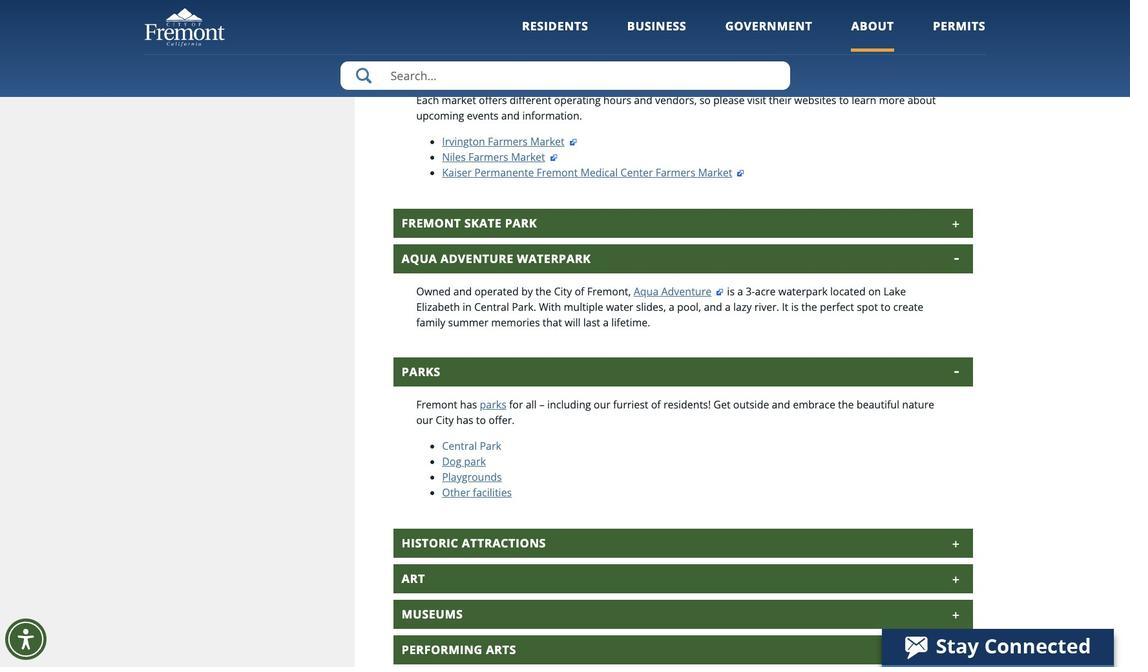 Task type: locate. For each thing, give the bounding box(es) containing it.
2 horizontal spatial is
[[792, 300, 799, 314]]

0 vertical spatial park
[[505, 216, 537, 231]]

adventure up the pool,
[[662, 285, 712, 299]]

parks up offer. at the bottom of page
[[480, 398, 507, 412]]

0 vertical spatial has
[[774, 5, 791, 19]]

lifetime.
[[612, 316, 651, 330]]

about
[[852, 18, 895, 34]]

and up elizabeth
[[454, 285, 472, 299]]

for up memories,
[[911, 0, 925, 3]]

0 horizontal spatial in
[[394, 20, 403, 35]]

permanente
[[475, 166, 534, 180]]

the right by
[[536, 285, 552, 299]]

dog
[[442, 455, 462, 469]]

park up 'park'
[[480, 439, 502, 454]]

in inside the from scenic parks to historic landmarks, the city of fremont is home to a range of activities and attractions for all visitors and residents. take a look at some of our favorite places and activities our city has to offer to make memories, relax, soak in nature, and get a dose of culture too!
[[394, 20, 403, 35]]

tab list containing farmers markets
[[394, 53, 974, 665]]

located
[[831, 285, 866, 299]]

1 vertical spatial has
[[460, 398, 477, 412]]

so
[[700, 93, 711, 108]]

and right the pool,
[[704, 300, 723, 314]]

is left home
[[686, 0, 694, 3]]

spot
[[858, 300, 879, 314]]

0 horizontal spatial aqua
[[402, 251, 437, 267]]

more
[[880, 93, 906, 108]]

arts
[[486, 642, 517, 658]]

aqua up slides,
[[634, 285, 659, 299]]

about
[[908, 93, 937, 108]]

get
[[714, 398, 731, 412]]

0 vertical spatial all
[[928, 0, 939, 3]]

some
[[534, 5, 561, 19]]

scenic
[[422, 0, 451, 3]]

parks for has
[[480, 398, 507, 412]]

slides,
[[637, 300, 667, 314]]

offer.
[[489, 413, 515, 428]]

all left –
[[526, 398, 537, 412]]

niles farmers market link
[[442, 150, 559, 164]]

our down range
[[734, 5, 750, 19]]

has down range
[[774, 5, 791, 19]]

fremont down parks
[[417, 398, 458, 412]]

to down parks link
[[476, 413, 486, 428]]

to right home
[[727, 0, 737, 3]]

0 horizontal spatial park
[[480, 439, 502, 454]]

residents link
[[522, 18, 589, 51]]

1 horizontal spatial in
[[463, 300, 472, 314]]

last
[[584, 316, 601, 330]]

all inside for all – including our furriest of residents! get outside and embrace the beautiful nature our city has to offer.
[[526, 398, 537, 412]]

will
[[565, 316, 581, 330]]

city up favorite
[[609, 0, 627, 3]]

on
[[869, 285, 882, 299]]

fremont up the places at the top right of page
[[642, 0, 684, 3]]

fremont has parks
[[417, 398, 507, 412]]

1 horizontal spatial park
[[505, 216, 537, 231]]

attractions
[[462, 536, 546, 551]]

1 horizontal spatial aqua
[[634, 285, 659, 299]]

to left the offer
[[793, 5, 803, 19]]

vendors,
[[656, 93, 697, 108]]

of up the places at the top right of page
[[630, 0, 640, 3]]

1 horizontal spatial activities
[[791, 0, 833, 3]]

waterpark
[[779, 285, 828, 299]]

to
[[484, 0, 493, 3], [727, 0, 737, 3], [793, 5, 803, 19], [832, 5, 842, 19], [840, 93, 850, 108], [881, 300, 891, 314], [476, 413, 486, 428]]

has down fremont has parks
[[457, 413, 474, 428]]

a left 3-
[[738, 285, 744, 299]]

activities down home
[[689, 5, 731, 19]]

parks for scenic
[[454, 0, 481, 3]]

0 vertical spatial aqua
[[402, 251, 437, 267]]

1 vertical spatial is
[[728, 285, 735, 299]]

1 vertical spatial aqua
[[634, 285, 659, 299]]

historic attractions
[[402, 536, 546, 551]]

center
[[621, 166, 653, 180]]

and right outside
[[772, 398, 791, 412]]

range
[[748, 0, 776, 3]]

fremont inside irvington farmers market niles farmers market kaiser permanente fremont medical center farmers market
[[537, 166, 578, 180]]

1 horizontal spatial for
[[911, 0, 925, 3]]

learn
[[852, 93, 877, 108]]

farmers
[[402, 60, 458, 75], [488, 135, 528, 149], [469, 150, 509, 164], [656, 166, 696, 180]]

please
[[714, 93, 745, 108]]

summer
[[448, 316, 489, 330]]

of right furriest on the bottom of page
[[652, 398, 661, 412]]

tab list
[[394, 53, 974, 665]]

and right hours
[[635, 93, 653, 108]]

1 horizontal spatial adventure
[[662, 285, 712, 299]]

0 vertical spatial for
[[911, 0, 925, 3]]

Search text field
[[340, 61, 791, 90]]

nature,
[[405, 20, 440, 35]]

is
[[686, 0, 694, 3], [728, 285, 735, 299], [792, 300, 799, 314]]

the down 'waterpark'
[[802, 300, 818, 314]]

0 vertical spatial parks
[[454, 0, 481, 3]]

0 vertical spatial adventure
[[441, 251, 514, 267]]

their
[[770, 93, 792, 108]]

fremont left skate
[[402, 216, 461, 231]]

in
[[394, 20, 403, 35], [463, 300, 472, 314]]

lazy
[[734, 300, 752, 314]]

river.
[[755, 300, 780, 314]]

parks up take
[[454, 0, 481, 3]]

other facilities
[[442, 486, 512, 500]]

kaiser
[[442, 166, 472, 180]]

to right the offer
[[832, 5, 842, 19]]

a
[[740, 0, 745, 3], [490, 5, 496, 19], [482, 20, 488, 35], [738, 285, 744, 299], [669, 300, 675, 314], [726, 300, 731, 314], [603, 316, 609, 330]]

acre
[[756, 285, 776, 299]]

0 vertical spatial market
[[531, 135, 565, 149]]

has inside for all – including our furriest of residents! get outside and embrace the beautiful nature our city has to offer.
[[457, 413, 474, 428]]

our
[[576, 5, 593, 19], [734, 5, 750, 19], [594, 398, 611, 412], [417, 413, 433, 428]]

in up the summer
[[463, 300, 472, 314]]

our left furriest on the bottom of page
[[594, 398, 611, 412]]

central park dog park playgrounds other facilities
[[442, 439, 512, 500]]

city down fremont has parks
[[436, 413, 454, 428]]

0 horizontal spatial all
[[526, 398, 537, 412]]

the inside is a 3-acre waterpark located on lake elizabeth in central park. with multiple water slides, a pool, and a lazy river. it is the perfect spot to create family summer memories that will last a lifetime.
[[802, 300, 818, 314]]

memories
[[492, 316, 540, 330]]

in left nature, at the top left of page
[[394, 20, 403, 35]]

1 vertical spatial activities
[[689, 5, 731, 19]]

fremont left medical
[[537, 166, 578, 180]]

and inside is a 3-acre waterpark located on lake elizabeth in central park. with multiple water slides, a pool, and a lazy river. it is the perfect spot to create family summer memories that will last a lifetime.
[[704, 300, 723, 314]]

to down lake on the top right of page
[[881, 300, 891, 314]]

attractions
[[857, 0, 908, 3]]

skate
[[465, 216, 502, 231]]

operating
[[555, 93, 601, 108]]

1 vertical spatial central
[[442, 439, 477, 454]]

dose
[[490, 20, 514, 35]]

aqua
[[402, 251, 437, 267], [634, 285, 659, 299]]

1 horizontal spatial all
[[928, 0, 939, 3]]

city inside for all – including our furriest of residents! get outside and embrace the beautiful nature our city has to offer.
[[436, 413, 454, 428]]

all up relax,
[[928, 0, 939, 3]]

parks inside the from scenic parks to historic landmarks, the city of fremont is home to a range of activities and attractions for all visitors and residents. take a look at some of our favorite places and activities our city has to offer to make memories, relax, soak in nature, and get a dose of culture too!
[[454, 0, 481, 3]]

look
[[499, 5, 519, 19]]

all
[[928, 0, 939, 3], [526, 398, 537, 412]]

1 horizontal spatial is
[[728, 285, 735, 299]]

1 vertical spatial adventure
[[662, 285, 712, 299]]

business
[[628, 18, 687, 34]]

1 vertical spatial park
[[480, 439, 502, 454]]

parks
[[454, 0, 481, 3], [480, 398, 507, 412]]

has
[[774, 5, 791, 19], [460, 398, 477, 412], [457, 413, 474, 428]]

0 vertical spatial is
[[686, 0, 694, 3]]

at
[[522, 5, 531, 19]]

aqua up owned at left top
[[402, 251, 437, 267]]

0 vertical spatial in
[[394, 20, 403, 35]]

each market offers different operating hours and vendors, so please visit their websites to learn more about upcoming events and information.
[[417, 93, 937, 123]]

and
[[835, 0, 854, 3], [394, 5, 412, 19], [668, 5, 686, 19], [443, 20, 461, 35], [635, 93, 653, 108], [502, 109, 520, 123], [454, 285, 472, 299], [704, 300, 723, 314], [772, 398, 791, 412]]

park right skate
[[505, 216, 537, 231]]

fremont
[[642, 0, 684, 3], [537, 166, 578, 180], [402, 216, 461, 231], [417, 398, 458, 412]]

central inside central park dog park playgrounds other facilities
[[442, 439, 477, 454]]

with
[[539, 300, 562, 314]]

elizabeth
[[417, 300, 460, 314]]

farmers right center
[[656, 166, 696, 180]]

has left parks link
[[460, 398, 477, 412]]

for
[[911, 0, 925, 3], [510, 398, 523, 412]]

0 horizontal spatial activities
[[689, 5, 731, 19]]

adventure down skate
[[441, 251, 514, 267]]

1 vertical spatial all
[[526, 398, 537, 412]]

to left "learn"
[[840, 93, 850, 108]]

from
[[394, 0, 419, 3]]

the right embrace
[[839, 398, 855, 412]]

of down 'landmarks,'
[[563, 5, 573, 19]]

central up dog park link
[[442, 439, 477, 454]]

1 vertical spatial parks
[[480, 398, 507, 412]]

business link
[[628, 18, 687, 51]]

is up lazy
[[728, 285, 735, 299]]

2 vertical spatial is
[[792, 300, 799, 314]]

2 vertical spatial has
[[457, 413, 474, 428]]

0 horizontal spatial for
[[510, 398, 523, 412]]

0 vertical spatial central
[[475, 300, 510, 314]]

get
[[464, 20, 479, 35]]

the inside for all – including our furriest of residents! get outside and embrace the beautiful nature our city has to offer.
[[839, 398, 855, 412]]

central down operated
[[475, 300, 510, 314]]

outside
[[734, 398, 770, 412]]

a right last
[[603, 316, 609, 330]]

is right it
[[792, 300, 799, 314]]

1 vertical spatial in
[[463, 300, 472, 314]]

for up offer. at the bottom of page
[[510, 398, 523, 412]]

0 horizontal spatial is
[[686, 0, 694, 3]]

0 vertical spatial activities
[[791, 0, 833, 3]]

museums
[[402, 607, 463, 622]]

the
[[591, 0, 607, 3], [536, 285, 552, 299], [802, 300, 818, 314], [839, 398, 855, 412]]

1 vertical spatial for
[[510, 398, 523, 412]]

activities up the offer
[[791, 0, 833, 3]]

the up favorite
[[591, 0, 607, 3]]



Task type: describe. For each thing, give the bounding box(es) containing it.
by
[[522, 285, 533, 299]]

city down range
[[753, 5, 771, 19]]

the inside the from scenic parks to historic landmarks, the city of fremont is home to a range of activities and attractions for all visitors and residents. take a look at some of our favorite places and activities our city has to offer to make memories, relax, soak in nature, and get a dose of culture too!
[[591, 0, 607, 3]]

our down fremont has parks
[[417, 413, 433, 428]]

of down at
[[516, 20, 526, 35]]

is inside the from scenic parks to historic landmarks, the city of fremont is home to a range of activities and attractions for all visitors and residents. take a look at some of our favorite places and activities our city has to offer to make memories, relax, soak in nature, and get a dose of culture too!
[[686, 0, 694, 3]]

fremont skate park
[[402, 216, 537, 231]]

places
[[635, 5, 665, 19]]

that
[[543, 316, 563, 330]]

aqua adventure link
[[634, 285, 725, 299]]

waterpark
[[517, 251, 591, 267]]

and right the places at the top right of page
[[668, 5, 686, 19]]

residents
[[522, 18, 589, 34]]

other facilities link
[[442, 486, 512, 500]]

is a 3-acre waterpark located on lake elizabeth in central park. with multiple water slides, a pool, and a lazy river. it is the perfect spot to create family summer memories that will last a lifetime.
[[417, 285, 924, 330]]

permits
[[934, 18, 986, 34]]

has inside the from scenic parks to historic landmarks, the city of fremont is home to a range of activities and attractions for all visitors and residents. take a look at some of our favorite places and activities our city has to offer to make memories, relax, soak in nature, and get a dose of culture too!
[[774, 5, 791, 19]]

to inside is a 3-acre waterpark located on lake elizabeth in central park. with multiple water slides, a pool, and a lazy river. it is the perfect spot to create family summer memories that will last a lifetime.
[[881, 300, 891, 314]]

historic
[[496, 0, 532, 3]]

soak
[[957, 5, 979, 19]]

furriest
[[614, 398, 649, 412]]

farmers up each
[[402, 60, 458, 75]]

art
[[402, 571, 425, 587]]

lake
[[884, 285, 907, 299]]

create
[[894, 300, 924, 314]]

nature
[[903, 398, 935, 412]]

historic
[[402, 536, 459, 551]]

water
[[606, 300, 634, 314]]

central inside is a 3-acre waterpark located on lake elizabeth in central park. with multiple water slides, a pool, and a lazy river. it is the perfect spot to create family summer memories that will last a lifetime.
[[475, 300, 510, 314]]

of right range
[[779, 0, 788, 3]]

residents.
[[415, 5, 462, 19]]

from scenic parks to historic landmarks, the city of fremont is home to a range of activities and attractions for all visitors and residents. take a look at some of our favorite places and activities our city has to offer to make memories, relax, soak in nature, and get a dose of culture too!
[[394, 0, 979, 35]]

irvington
[[442, 135, 486, 149]]

government link
[[726, 18, 813, 51]]

visitors
[[941, 0, 976, 3]]

playgrounds link
[[442, 470, 502, 485]]

of inside for all – including our furriest of residents! get outside and embrace the beautiful nature our city has to offer.
[[652, 398, 661, 412]]

medical
[[581, 166, 618, 180]]

residents!
[[664, 398, 711, 412]]

playgrounds
[[442, 470, 502, 485]]

information.
[[523, 109, 583, 123]]

stay connected image
[[883, 629, 1114, 665]]

farmers up permanente
[[469, 150, 509, 164]]

relax,
[[928, 5, 954, 19]]

1 vertical spatial market
[[511, 150, 546, 164]]

market
[[442, 93, 477, 108]]

take
[[465, 5, 488, 19]]

including
[[548, 398, 591, 412]]

fremont inside the from scenic parks to historic landmarks, the city of fremont is home to a range of activities and attractions for all visitors and residents. take a look at some of our favorite places and activities our city has to offer to make memories, relax, soak in nature, and get a dose of culture too!
[[642, 0, 684, 3]]

city up with
[[554, 285, 572, 299]]

farmers markets
[[402, 60, 518, 75]]

irvington farmers market niles farmers market kaiser permanente fremont medical center farmers market
[[442, 135, 733, 180]]

a left range
[[740, 0, 745, 3]]

farmers up niles farmers market link
[[488, 135, 528, 149]]

pool,
[[678, 300, 702, 314]]

in inside is a 3-acre waterpark located on lake elizabeth in central park. with multiple water slides, a pool, and a lazy river. it is the perfect spot to create family summer memories that will last a lifetime.
[[463, 300, 472, 314]]

owned and operated by the city of fremont, aqua adventure
[[417, 285, 712, 299]]

irvington farmers market link
[[442, 135, 578, 149]]

owned
[[417, 285, 451, 299]]

park
[[464, 455, 486, 469]]

all inside the from scenic parks to historic landmarks, the city of fremont is home to a range of activities and attractions for all visitors and residents. take a look at some of our favorite places and activities our city has to offer to make memories, relax, soak in nature, and get a dose of culture too!
[[928, 0, 939, 3]]

upcoming
[[417, 109, 465, 123]]

family
[[417, 316, 446, 330]]

performing
[[402, 642, 483, 658]]

kaiser permanente fremont medical center farmers market link
[[442, 166, 746, 180]]

multiple
[[564, 300, 604, 314]]

memories,
[[874, 5, 925, 19]]

park inside central park dog park playgrounds other facilities
[[480, 439, 502, 454]]

perfect
[[821, 300, 855, 314]]

for all – including our furriest of residents! get outside and embrace the beautiful nature our city has to offer.
[[417, 398, 935, 428]]

a right get
[[482, 20, 488, 35]]

–
[[540, 398, 545, 412]]

for inside the from scenic parks to historic landmarks, the city of fremont is home to a range of activities and attractions for all visitors and residents. take a look at some of our favorite places and activities our city has to offer to make memories, relax, soak in nature, and get a dose of culture too!
[[911, 0, 925, 3]]

hours
[[604, 93, 632, 108]]

a down aqua adventure "link"
[[669, 300, 675, 314]]

events
[[467, 109, 499, 123]]

for inside for all – including our furriest of residents! get outside and embrace the beautiful nature our city has to offer.
[[510, 398, 523, 412]]

central park link
[[442, 439, 502, 454]]

a left lazy
[[726, 300, 731, 314]]

to inside for all – including our furriest of residents! get outside and embrace the beautiful nature our city has to offer.
[[476, 413, 486, 428]]

0 horizontal spatial adventure
[[441, 251, 514, 267]]

each
[[417, 93, 439, 108]]

our up too!
[[576, 5, 593, 19]]

to up take
[[484, 0, 493, 3]]

markets
[[461, 60, 518, 75]]

of up multiple
[[575, 285, 585, 299]]

and down from
[[394, 5, 412, 19]]

home
[[696, 0, 724, 3]]

favorite
[[595, 5, 632, 19]]

dog park link
[[442, 455, 486, 469]]

3-
[[746, 285, 756, 299]]

and up "make" at the right top of the page
[[835, 0, 854, 3]]

beautiful
[[857, 398, 900, 412]]

and down offers
[[502, 109, 520, 123]]

a left look
[[490, 5, 496, 19]]

visit
[[748, 93, 767, 108]]

aqua adventure waterpark
[[402, 251, 591, 267]]

too!
[[565, 20, 584, 35]]

make
[[845, 5, 871, 19]]

niles
[[442, 150, 466, 164]]

government
[[726, 18, 813, 34]]

parks link
[[480, 398, 507, 412]]

to inside each market offers different operating hours and vendors, so please visit their websites to learn more about upcoming events and information.
[[840, 93, 850, 108]]

and inside for all – including our furriest of residents! get outside and embrace the beautiful nature our city has to offer.
[[772, 398, 791, 412]]

and left get
[[443, 20, 461, 35]]

offer
[[806, 5, 829, 19]]

parks
[[402, 364, 441, 380]]

landmarks,
[[534, 0, 588, 3]]

2 vertical spatial market
[[699, 166, 733, 180]]

performing arts
[[402, 642, 517, 658]]



Task type: vqa. For each thing, say whether or not it's contained in the screenshot.
Concern at the bottom of page
no



